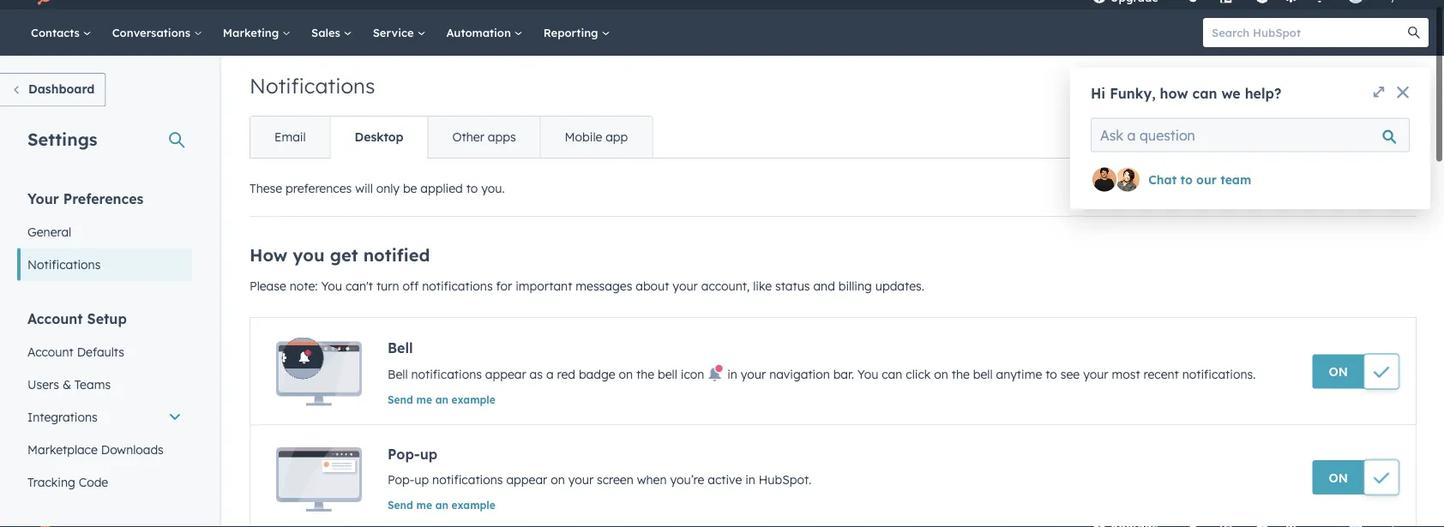 Task type: vqa. For each thing, say whether or not it's contained in the screenshot.
Preview
no



Task type: describe. For each thing, give the bounding box(es) containing it.
your preferences
[[27, 190, 144, 207]]

on for click
[[935, 367, 949, 382]]

tracking code
[[27, 475, 108, 490]]

account defaults link
[[17, 336, 192, 368]]

how you get notified
[[250, 245, 430, 266]]

general link
[[17, 216, 192, 248]]

users
[[27, 377, 59, 392]]

1 vertical spatial notifications
[[411, 367, 482, 382]]

upgrade link
[[1082, 0, 1169, 9]]

pop-up notifications appear on your screen when you're active in hubspot.
[[388, 473, 812, 488]]

an for pop-up
[[436, 499, 449, 512]]

anytime
[[997, 367, 1043, 382]]

search image
[[1409, 27, 1421, 39]]

code
[[79, 475, 108, 490]]

upgrade image
[[1092, 0, 1107, 5]]

1 vertical spatial you
[[858, 367, 879, 382]]

the for click
[[952, 367, 970, 382]]

please note: you can't turn off notifications for important messages about your account, like status and billing updates.
[[250, 279, 925, 294]]

notified
[[363, 245, 430, 266]]

account defaults
[[27, 344, 124, 359]]

0 horizontal spatial to
[[466, 181, 478, 196]]

how
[[250, 245, 288, 266]]

navigation containing email
[[250, 116, 653, 159]]

other apps button
[[428, 117, 540, 158]]

other apps
[[453, 130, 516, 145]]

integrations
[[27, 410, 98, 425]]

service link
[[363, 9, 436, 56]]

you're
[[670, 473, 705, 488]]

privacy & consent
[[27, 507, 131, 523]]

integrations button
[[17, 401, 192, 434]]

off
[[403, 279, 419, 294]]

marketing link
[[213, 9, 301, 56]]

privacy
[[27, 507, 69, 523]]

users & teams link
[[17, 368, 192, 401]]

your left screen at bottom
[[569, 473, 594, 488]]

defaults
[[77, 344, 124, 359]]

pop- for pop-up notifications appear on your screen when you're active in hubspot.
[[388, 473, 415, 488]]

see
[[1061, 367, 1080, 382]]

automation link
[[436, 9, 533, 56]]

0 vertical spatial appear
[[485, 367, 527, 382]]

setup
[[87, 310, 127, 327]]

account for account defaults
[[27, 344, 74, 359]]

important
[[516, 279, 573, 294]]

apps
[[488, 130, 516, 145]]

hubspot link
[[21, 0, 64, 6]]

notifications.
[[1183, 367, 1256, 382]]

bell for bell notifications appear as a red badge on the bell icon
[[388, 367, 408, 382]]

an for bell
[[436, 393, 449, 406]]

example for pop-up
[[452, 499, 496, 512]]

me for pop-up
[[417, 499, 432, 512]]

in your navigation bar. you can click on the bell anytime to see your most recent notifications.
[[724, 367, 1256, 382]]

calling icon button
[[1176, 0, 1205, 7]]

marketing
[[223, 25, 282, 39]]

mobile app button
[[540, 117, 652, 158]]

can
[[882, 367, 903, 382]]

your
[[27, 190, 59, 207]]

notifications link
[[17, 248, 192, 281]]

automation
[[446, 25, 515, 39]]

desktop button
[[330, 117, 428, 158]]

marketplaces button
[[1209, 0, 1245, 9]]

about
[[636, 279, 670, 294]]

marketplace
[[27, 442, 98, 457]]

account for account setup
[[27, 310, 83, 327]]

mobile app
[[565, 130, 628, 145]]

updates.
[[876, 279, 925, 294]]

status
[[776, 279, 810, 294]]

send for bell
[[388, 393, 413, 406]]

desktop
[[355, 130, 404, 145]]

contacts
[[31, 25, 83, 39]]

privacy & consent link
[[17, 499, 192, 528]]

billing
[[839, 279, 872, 294]]

red
[[557, 367, 576, 382]]

settings
[[27, 128, 97, 150]]

your right the see
[[1084, 367, 1109, 382]]

account,
[[702, 279, 750, 294]]

marketplaces image
[[1219, 0, 1235, 5]]

search button
[[1400, 18, 1429, 47]]

dashboard link
[[0, 73, 106, 107]]

1 horizontal spatial to
[[1046, 367, 1058, 382]]

notifications button
[[1306, 0, 1335, 9]]

most
[[1112, 367, 1141, 382]]

be
[[403, 181, 417, 196]]

consent
[[84, 507, 131, 523]]

downloads
[[101, 442, 164, 457]]

bell for anytime
[[974, 367, 993, 382]]

marketplace downloads link
[[17, 434, 192, 466]]



Task type: locate. For each thing, give the bounding box(es) containing it.
1 bell from the left
[[658, 367, 678, 382]]

notifications image
[[1313, 0, 1328, 5]]

1 horizontal spatial in
[[746, 473, 756, 488]]

0 horizontal spatial the
[[637, 367, 655, 382]]

1 vertical spatial on
[[1329, 471, 1349, 486]]

pop- for pop-up
[[388, 446, 420, 463]]

bell up pop-up
[[388, 367, 408, 382]]

hubspot image
[[31, 0, 51, 6]]

your right about
[[673, 279, 698, 294]]

bell for bell
[[388, 340, 413, 357]]

in right icon on the left of the page
[[728, 367, 738, 382]]

on right badge
[[619, 367, 633, 382]]

please
[[250, 279, 286, 294]]

get
[[330, 245, 358, 266]]

the left icon on the left of the page
[[637, 367, 655, 382]]

the right click
[[952, 367, 970, 382]]

mobile
[[565, 130, 603, 145]]

will
[[355, 181, 373, 196]]

these preferences will only be applied to you.
[[250, 181, 505, 196]]

1 vertical spatial in
[[746, 473, 756, 488]]

your left the navigation
[[741, 367, 766, 382]]

hubspot.
[[759, 473, 812, 488]]

in right active
[[746, 473, 756, 488]]

icon
[[681, 367, 705, 382]]

2 the from the left
[[952, 367, 970, 382]]

2 bell from the left
[[974, 367, 993, 382]]

1 horizontal spatial you
[[858, 367, 879, 382]]

up for pop-up
[[420, 446, 438, 463]]

click
[[906, 367, 931, 382]]

recent
[[1144, 367, 1180, 382]]

email button
[[251, 117, 330, 158]]

0 horizontal spatial on
[[551, 473, 565, 488]]

and
[[814, 279, 836, 294]]

notifications
[[422, 279, 493, 294], [411, 367, 482, 382], [432, 473, 503, 488]]

me down pop-up
[[417, 499, 432, 512]]

you left can
[[858, 367, 879, 382]]

you
[[321, 279, 342, 294], [858, 367, 879, 382]]

0 horizontal spatial &
[[63, 377, 71, 392]]

2 an from the top
[[436, 499, 449, 512]]

navigation
[[250, 116, 653, 159]]

0 vertical spatial send me an example
[[388, 393, 496, 406]]

1 horizontal spatial the
[[952, 367, 970, 382]]

1 example from the top
[[452, 393, 496, 406]]

1 vertical spatial notifications
[[27, 257, 101, 272]]

bell notifications appear as a red badge on the bell icon
[[388, 367, 708, 382]]

general
[[27, 224, 71, 239]]

1 horizontal spatial &
[[72, 507, 81, 523]]

example for bell
[[452, 393, 496, 406]]

2 pop- from the top
[[388, 473, 415, 488]]

bell down off
[[388, 340, 413, 357]]

account setup element
[[17, 309, 192, 528]]

users & teams
[[27, 377, 111, 392]]

1 pop- from the top
[[388, 446, 420, 463]]

1 vertical spatial &
[[72, 507, 81, 523]]

2 send from the top
[[388, 499, 413, 512]]

0 vertical spatial pop-
[[388, 446, 420, 463]]

contacts link
[[21, 9, 102, 56]]

settings link
[[1281, 0, 1302, 5]]

0 horizontal spatial notifications
[[27, 257, 101, 272]]

1 send from the top
[[388, 393, 413, 406]]

0 vertical spatial send
[[388, 393, 413, 406]]

me up pop-up
[[417, 393, 432, 406]]

2 send me an example from the top
[[388, 499, 496, 512]]

1 vertical spatial up
[[415, 473, 429, 488]]

turn
[[377, 279, 399, 294]]

like
[[753, 279, 772, 294]]

0 vertical spatial notifications
[[422, 279, 493, 294]]

account up users
[[27, 344, 74, 359]]

notifications down sales
[[250, 73, 375, 99]]

menu item
[[1171, 0, 1174, 9]]

2 me from the top
[[417, 499, 432, 512]]

1 the from the left
[[637, 367, 655, 382]]

you.
[[482, 181, 505, 196]]

0 vertical spatial notifications
[[250, 73, 375, 99]]

Search HubSpot search field
[[1204, 18, 1414, 47]]

1 vertical spatial an
[[436, 499, 449, 512]]

notifications down general
[[27, 257, 101, 272]]

an up pop-up
[[436, 393, 449, 406]]

bell
[[388, 340, 413, 357], [388, 367, 408, 382]]

1 vertical spatial account
[[27, 344, 74, 359]]

you left can't
[[321, 279, 342, 294]]

0 vertical spatial you
[[321, 279, 342, 294]]

0 horizontal spatial in
[[728, 367, 738, 382]]

on left screen at bottom
[[551, 473, 565, 488]]

me
[[417, 393, 432, 406], [417, 499, 432, 512]]

1 vertical spatial bell
[[388, 367, 408, 382]]

0 vertical spatial to
[[466, 181, 478, 196]]

can't
[[346, 279, 373, 294]]

& for privacy
[[72, 507, 81, 523]]

1 vertical spatial send me an example
[[388, 499, 496, 512]]

teams
[[75, 377, 111, 392]]

your preferences element
[[17, 189, 192, 281]]

send up pop-up
[[388, 393, 413, 406]]

settings image
[[1284, 0, 1299, 5]]

0 vertical spatial send me an example button
[[388, 393, 496, 406]]

0 horizontal spatial bell
[[658, 367, 678, 382]]

email
[[275, 130, 306, 145]]

an down pop-up
[[436, 499, 449, 512]]

0 vertical spatial an
[[436, 393, 449, 406]]

send down pop-up
[[388, 499, 413, 512]]

1 horizontal spatial on
[[619, 367, 633, 382]]

the for badge
[[637, 367, 655, 382]]

2 bell from the top
[[388, 367, 408, 382]]

calling icon image
[[1183, 0, 1198, 4]]

appear
[[485, 367, 527, 382], [507, 473, 548, 488]]

bar.
[[834, 367, 854, 382]]

send
[[388, 393, 413, 406], [388, 499, 413, 512]]

1 vertical spatial send me an example button
[[388, 499, 496, 512]]

a
[[546, 367, 554, 382]]

0 vertical spatial bell
[[388, 340, 413, 357]]

on right click
[[935, 367, 949, 382]]

bell left anytime
[[974, 367, 993, 382]]

1 vertical spatial appear
[[507, 473, 548, 488]]

to
[[466, 181, 478, 196], [1046, 367, 1058, 382]]

tracking
[[27, 475, 75, 490]]

1 vertical spatial me
[[417, 499, 432, 512]]

0 vertical spatial account
[[27, 310, 83, 327]]

preferences
[[63, 190, 144, 207]]

& right privacy
[[72, 507, 81, 523]]

0 vertical spatial up
[[420, 446, 438, 463]]

me for bell
[[417, 393, 432, 406]]

0 vertical spatial example
[[452, 393, 496, 406]]

send me an example button up pop-up
[[388, 393, 496, 406]]

send for pop-up
[[388, 499, 413, 512]]

1 vertical spatial to
[[1046, 367, 1058, 382]]

2 account from the top
[[27, 344, 74, 359]]

send me an example button down pop-up
[[388, 499, 496, 512]]

1 horizontal spatial bell
[[974, 367, 993, 382]]

on for bell
[[1329, 365, 1349, 380]]

2 horizontal spatial on
[[935, 367, 949, 382]]

preferences
[[286, 181, 352, 196]]

pop-
[[388, 446, 420, 463], [388, 473, 415, 488]]

1 send me an example from the top
[[388, 393, 496, 406]]

to left the see
[[1046, 367, 1058, 382]]

the
[[637, 367, 655, 382], [952, 367, 970, 382]]

help image
[[1255, 0, 1271, 5]]

reporting link
[[533, 9, 621, 56]]

other
[[453, 130, 485, 145]]

0 horizontal spatial you
[[321, 279, 342, 294]]

reporting
[[544, 25, 602, 39]]

up for pop-up notifications appear on your screen when you're active in hubspot.
[[415, 473, 429, 488]]

applied
[[421, 181, 463, 196]]

1 account from the top
[[27, 310, 83, 327]]

conversations link
[[102, 9, 213, 56]]

1 vertical spatial example
[[452, 499, 496, 512]]

1 me from the top
[[417, 393, 432, 406]]

messages
[[576, 279, 633, 294]]

on for pop-up
[[1329, 471, 1349, 486]]

account setup
[[27, 310, 127, 327]]

service
[[373, 25, 417, 39]]

0 vertical spatial on
[[1329, 365, 1349, 380]]

these
[[250, 181, 282, 196]]

send me an example down pop-up
[[388, 499, 496, 512]]

tracking code link
[[17, 466, 192, 499]]

send me an example button for bell
[[388, 393, 496, 406]]

sales
[[311, 25, 344, 39]]

screen
[[597, 473, 634, 488]]

an
[[436, 393, 449, 406], [436, 499, 449, 512]]

1 bell from the top
[[388, 340, 413, 357]]

0 vertical spatial me
[[417, 393, 432, 406]]

0 vertical spatial in
[[728, 367, 738, 382]]

bell for icon
[[658, 367, 678, 382]]

2 vertical spatial notifications
[[432, 473, 503, 488]]

notifications inside the your preferences element
[[27, 257, 101, 272]]

sales link
[[301, 9, 363, 56]]

to left you.
[[466, 181, 478, 196]]

active
[[708, 473, 742, 488]]

1 an from the top
[[436, 393, 449, 406]]

send me an example button for pop-up
[[388, 499, 496, 512]]

2 example from the top
[[452, 499, 496, 512]]

navigation
[[770, 367, 830, 382]]

marketplace downloads
[[27, 442, 164, 457]]

1 vertical spatial send
[[388, 499, 413, 512]]

only
[[376, 181, 400, 196]]

send me an example for bell
[[388, 393, 496, 406]]

on
[[619, 367, 633, 382], [935, 367, 949, 382], [551, 473, 565, 488]]

send me an example button
[[388, 393, 496, 406], [388, 499, 496, 512]]

example
[[452, 393, 496, 406], [452, 499, 496, 512]]

account up account defaults
[[27, 310, 83, 327]]

note:
[[290, 279, 318, 294]]

& for users
[[63, 377, 71, 392]]

1 send me an example button from the top
[[388, 393, 496, 406]]

up
[[420, 446, 438, 463], [415, 473, 429, 488]]

menu
[[1080, 0, 1424, 9]]

0 vertical spatial &
[[63, 377, 71, 392]]

&
[[63, 377, 71, 392], [72, 507, 81, 523]]

when
[[637, 473, 667, 488]]

2 on from the top
[[1329, 471, 1349, 486]]

dashboard
[[28, 82, 95, 97]]

1 vertical spatial pop-
[[388, 473, 415, 488]]

on for badge
[[619, 367, 633, 382]]

1 on from the top
[[1329, 365, 1349, 380]]

& right users
[[63, 377, 71, 392]]

bell left icon on the left of the page
[[658, 367, 678, 382]]

1 horizontal spatial notifications
[[250, 73, 375, 99]]

send me an example up pop-up
[[388, 393, 496, 406]]

send me an example for pop-up
[[388, 499, 496, 512]]

2 send me an example button from the top
[[388, 499, 496, 512]]



